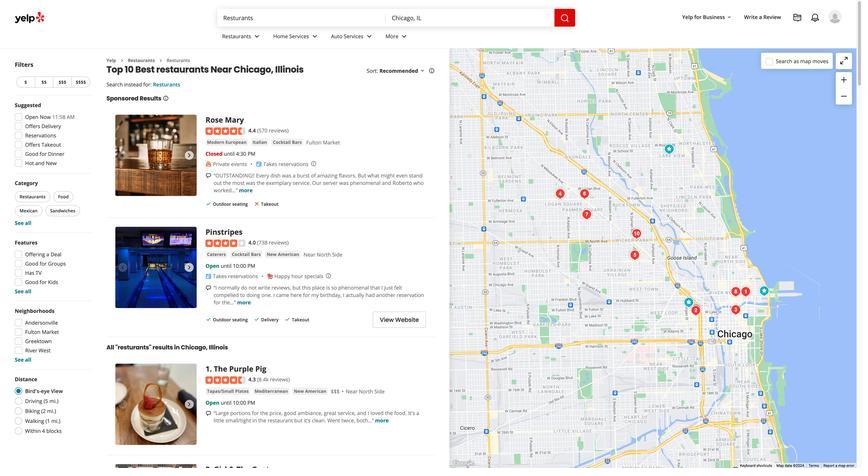 Task type: vqa. For each thing, say whether or not it's contained in the screenshot.
Agencies
no



Task type: describe. For each thing, give the bounding box(es) containing it.
1 vertical spatial cocktail bars link
[[230, 251, 262, 258]]

shortcuts
[[757, 464, 773, 468]]

good for good for groups
[[25, 260, 38, 267]]

came
[[276, 292, 289, 299]]

features
[[15, 239, 37, 246]]

4.4 star rating image
[[206, 128, 246, 135]]

all for offering a deal
[[25, 288, 31, 295]]

business categories element
[[216, 27, 842, 48]]

river west
[[25, 347, 51, 354]]

group containing category
[[13, 180, 92, 227]]

2 vertical spatial more link
[[375, 417, 389, 424]]

mi.) for biking (2 mi.)
[[47, 408, 56, 415]]

for down compelled
[[214, 299, 221, 306]]

tapas/small plates
[[207, 389, 249, 395]]

hot and new
[[25, 160, 57, 167]]

modern european
[[207, 139, 247, 145]]

for down this
[[303, 292, 310, 299]]

new american button for (738 reviews)
[[265, 251, 301, 258]]

google image
[[452, 459, 476, 469]]

0 horizontal spatial cocktail bars button
[[230, 251, 262, 258]]

0 horizontal spatial fulton
[[25, 329, 40, 336]]

1 vertical spatial near
[[304, 251, 316, 258]]

(738
[[257, 239, 268, 246]]

reservations for 16 takes reservations v2 icon
[[279, 161, 309, 168]]

$
[[24, 79, 27, 85]]

0 vertical spatial side
[[332, 251, 343, 258]]

felt
[[394, 284, 402, 292]]

american for $$$
[[305, 389, 327, 395]]

map
[[777, 464, 784, 468]]

yelp for yelp link
[[107, 57, 116, 63]]

1 vertical spatial near north side
[[346, 388, 385, 395]]

see for andersonville
[[15, 357, 24, 364]]

girl & the goat image
[[689, 304, 704, 318]]

open for filters
[[25, 114, 38, 121]]

moves
[[813, 58, 829, 65]]

loved
[[371, 410, 384, 417]]

16 checkmark v2 image for delivery
[[206, 317, 212, 323]]

good for dinner
[[25, 151, 64, 158]]

for inside the yelp for business "button"
[[695, 13, 702, 21]]

restaurants
[[156, 63, 209, 76]]

4 star rating image
[[206, 240, 246, 247]]

2 vertical spatial open
[[206, 400, 220, 407]]

the left price,
[[260, 410, 268, 417]]

map data ©2024
[[777, 464, 805, 468]]

for left kids
[[40, 279, 47, 286]]

0 vertical spatial cocktail bars link
[[272, 139, 303, 146]]

map for moves
[[801, 58, 812, 65]]

italian
[[253, 139, 267, 145]]

more link
[[380, 27, 415, 48]]

bird's-eye view
[[25, 388, 63, 395]]

2 vertical spatial more
[[375, 417, 389, 424]]

one.
[[262, 292, 272, 299]]

american for near north side
[[278, 252, 299, 258]]

yelp for yelp for business
[[683, 13, 693, 21]]

another
[[376, 292, 396, 299]]

0 vertical spatial new
[[46, 160, 57, 167]]

good for good for kids
[[25, 279, 38, 286]]

report a map error
[[824, 464, 855, 468]]

1 horizontal spatial restaurants link
[[216, 27, 268, 48]]

0 vertical spatial market
[[323, 139, 340, 146]]

results
[[153, 344, 173, 352]]

sort:
[[367, 67, 378, 74]]

more
[[386, 33, 399, 40]]

amaru image
[[630, 227, 645, 242]]

search instead for: resturants
[[107, 81, 180, 88]]

events
[[231, 161, 247, 168]]

group containing suggested
[[13, 102, 92, 169]]

0 vertical spatial view
[[380, 316, 394, 324]]

of
[[311, 172, 316, 179]]

next image for open until 10:00 pm
[[185, 400, 194, 409]]

reservations for 16 takes reservations v2 image
[[228, 273, 258, 280]]

notifications image
[[811, 13, 820, 22]]

0 vertical spatial near north side
[[304, 251, 343, 258]]

but inside "i normally do not write reviews, but this place is so phenomenal that i just felt compelled to doing one. i came here for my birthday, i actually had another reservation for the…"
[[293, 284, 301, 292]]

see for offering a deal
[[15, 288, 24, 295]]

new american link for 4.3 (8.4k reviews)
[[293, 388, 328, 395]]

offers delivery
[[25, 123, 61, 130]]

$ button
[[16, 77, 35, 88]]

16 checkmark v2 image down doing
[[254, 317, 260, 323]]

1 horizontal spatial $$$
[[331, 388, 340, 395]]

1 vertical spatial market
[[42, 329, 59, 336]]

a inside "large portions for the price, good ambiance, great service, and i loved the food. it's a little small/tight in the restaurant but it's clean. went twice, both…"
[[417, 410, 419, 417]]

actually
[[346, 292, 364, 299]]

atta girl image
[[580, 208, 595, 222]]

outdoor seating for takeout
[[213, 201, 248, 207]]

daisies image
[[578, 187, 592, 202]]

1 horizontal spatial cocktail bars button
[[272, 139, 303, 146]]

mary
[[225, 115, 244, 125]]

offering a deal
[[25, 251, 61, 258]]

reviews) for rose mary
[[269, 127, 289, 134]]

1 horizontal spatial chicago,
[[234, 63, 274, 76]]

0 horizontal spatial north
[[317, 251, 331, 258]]

mi.) for walking (1 mi.)
[[51, 418, 60, 425]]

16 private events v2 image
[[206, 161, 212, 167]]

seating for delivery
[[232, 317, 248, 323]]

burst
[[297, 172, 310, 179]]

new american for 4.0 (738 reviews)
[[267, 252, 299, 258]]

terms
[[809, 464, 820, 468]]

1 all from the top
[[25, 220, 31, 227]]

zoom out image
[[840, 92, 849, 101]]

16 takes reservations v2 image
[[256, 161, 262, 167]]

out
[[214, 180, 222, 187]]

"resturants"
[[115, 344, 151, 352]]

1 horizontal spatial delivery
[[261, 317, 279, 323]]

2 vertical spatial reviews)
[[270, 376, 290, 383]]

bars for cocktail bars "link" to the top
[[292, 139, 302, 145]]

new american button for (8.4k reviews)
[[293, 388, 328, 395]]

service,
[[338, 410, 356, 417]]

caterers button
[[206, 251, 228, 258]]

reviews,
[[272, 284, 291, 292]]

2 horizontal spatial near
[[346, 388, 358, 395]]

european
[[226, 139, 247, 145]]

10:00 for 4.3 (8.4k reviews)
[[233, 400, 246, 407]]

a inside "outstanding!! every dish was a burst of amazing flavors. but what might even stand out the most was the exemplary service. our server was phenomenal and roberto who worked…"
[[293, 172, 296, 179]]

"large portions for the price, good ambiance, great service, and i loved the food. it's a little small/tight in the restaurant but it's clean. went twice, both…"
[[214, 410, 419, 424]]

home services link
[[268, 27, 325, 48]]

$$$ button
[[53, 77, 71, 88]]

user actions element
[[677, 9, 853, 55]]

offering
[[25, 251, 45, 258]]

the up worked…"
[[223, 180, 231, 187]]

groups
[[48, 260, 66, 267]]

0 horizontal spatial delivery
[[42, 123, 61, 130]]

terms link
[[809, 464, 820, 468]]

category
[[15, 180, 38, 187]]

1 . the purple pig
[[206, 364, 267, 374]]

0 vertical spatial near
[[211, 63, 232, 76]]

previous image for pinstripes
[[118, 263, 127, 272]]

open for sponsored results
[[206, 263, 220, 270]]

great
[[324, 410, 337, 417]]

services for auto services
[[344, 33, 364, 40]]

sponsored results
[[107, 94, 161, 103]]

takes reservations for 16 takes reservations v2 icon
[[264, 161, 309, 168]]

distance
[[15, 376, 37, 383]]

food.
[[394, 410, 407, 417]]

0 horizontal spatial was
[[246, 180, 255, 187]]

1 see from the top
[[15, 220, 24, 227]]

rose mary
[[206, 115, 244, 125]]

4.3 star rating image
[[206, 377, 246, 384]]

closed
[[206, 150, 223, 157]]

review
[[764, 13, 782, 21]]

modern european button
[[206, 139, 248, 146]]

greektown
[[25, 338, 52, 345]]

roberto
[[393, 180, 412, 187]]

until for pinstripes
[[221, 263, 232, 270]]

0 vertical spatial resturants
[[167, 57, 190, 63]]

i left just
[[382, 284, 383, 292]]

16 speech v2 image for "large
[[206, 411, 212, 417]]

purple
[[229, 364, 254, 374]]

1 horizontal spatial fulton market
[[306, 139, 340, 146]]

see all button for offering a deal
[[15, 288, 31, 295]]

eye
[[41, 388, 50, 395]]

1 vertical spatial view
[[51, 388, 63, 395]]

16 chevron right v2 image
[[158, 58, 164, 64]]

1 horizontal spatial north
[[359, 388, 373, 395]]

16 takes reservations v2 image
[[206, 274, 212, 280]]

takes for 16 takes reservations v2 image
[[213, 273, 227, 280]]

the left food. at the left bottom of page
[[385, 410, 393, 417]]

write
[[258, 284, 270, 292]]

i right one.
[[274, 292, 275, 299]]

the down 'every' on the left top
[[257, 180, 265, 187]]

previous image
[[118, 400, 127, 409]]

price,
[[270, 410, 283, 417]]

resturants link
[[153, 81, 180, 88]]

stand
[[409, 172, 423, 179]]

4.0 (738 reviews)
[[249, 239, 289, 246]]

good for good for dinner
[[25, 151, 38, 158]]

went
[[328, 417, 340, 424]]

keyboard
[[741, 464, 756, 468]]

place
[[312, 284, 325, 292]]

map region
[[363, 0, 863, 469]]

16 checkmark v2 image
[[285, 317, 291, 323]]

bird's-
[[25, 388, 41, 395]]

none field things to do, nail salons, plumbers
[[217, 9, 386, 27]]

map for error
[[839, 464, 846, 468]]

here
[[291, 292, 302, 299]]

option group containing distance
[[13, 376, 92, 437]]

"i
[[214, 284, 217, 292]]

normally
[[218, 284, 240, 292]]

and inside "large portions for the price, good ambiance, great service, and i loved the food. it's a little small/tight in the restaurant but it's clean. went twice, both…"
[[357, 410, 367, 417]]

every
[[256, 172, 269, 179]]

offers for offers takeout
[[25, 141, 40, 148]]

1 vertical spatial illinois
[[209, 344, 228, 352]]

the perch image
[[628, 248, 643, 263]]

slideshow element for rose mary
[[115, 115, 197, 196]]

my
[[312, 292, 319, 299]]

.
[[210, 364, 212, 374]]

more for pinstripes
[[237, 299, 251, 306]]

more link for rose mary
[[239, 187, 253, 194]]

outdoor seating for delivery
[[213, 317, 248, 323]]

not
[[249, 284, 257, 292]]

view website link
[[373, 312, 426, 328]]

1 horizontal spatial illinois
[[275, 63, 304, 76]]

2 horizontal spatial was
[[339, 180, 349, 187]]

keyboard shortcuts button
[[741, 464, 773, 469]]

for down offers takeout
[[40, 151, 47, 158]]

west
[[39, 347, 51, 354]]

in inside "large portions for the price, good ambiance, great service, and i loved the food. it's a little small/tight in the restaurant but it's clean. went twice, both…"
[[253, 417, 257, 424]]

address, neighborhood, city, state or zip text field
[[386, 9, 555, 27]]

1
[[206, 364, 210, 374]]

expand map image
[[840, 56, 849, 65]]

(570
[[257, 127, 268, 134]]

takeout for "16 close v2" icon
[[261, 201, 279, 207]]

most
[[233, 180, 245, 187]]

cocktail bars for left cocktail bars button
[[232, 252, 261, 258]]



Task type: locate. For each thing, give the bounding box(es) containing it.
16 info v2 image
[[429, 68, 435, 74]]

1 services from the left
[[289, 33, 309, 40]]

0 vertical spatial north
[[317, 251, 331, 258]]

offers up "reservations"
[[25, 123, 40, 130]]

good up hot
[[25, 151, 38, 158]]

3 all from the top
[[25, 357, 31, 364]]

0 vertical spatial offers
[[25, 123, 40, 130]]

fulton market up amazing
[[306, 139, 340, 146]]

things to do, nail salons, plumbers text field
[[217, 9, 386, 27]]

our
[[312, 180, 322, 187]]

new american button down '4.0 (738 reviews)'
[[265, 251, 301, 258]]

1 vertical spatial cocktail
[[232, 252, 250, 258]]

3 see all from the top
[[15, 357, 31, 364]]

until up private events
[[224, 150, 235, 157]]

(5
[[44, 398, 48, 405]]

16 checkmark v2 image for takeout
[[206, 201, 212, 207]]

open until 10:00 pm down caterers button
[[206, 263, 255, 270]]

search left as
[[776, 58, 793, 65]]

16 speech v2 image for "outstanding!!
[[206, 173, 212, 179]]

2 next image from the top
[[185, 400, 194, 409]]

side up the loved on the left
[[375, 388, 385, 395]]

0 horizontal spatial restaurants link
[[128, 57, 155, 63]]

2 vertical spatial until
[[221, 400, 232, 407]]

1 vertical spatial slideshow element
[[115, 227, 197, 309]]

next image for closed until 4:30 pm
[[185, 151, 194, 160]]

top 10 best restaurants near chicago, illinois
[[107, 63, 304, 76]]

outdoor down the…"
[[213, 317, 231, 323]]

phenomenal
[[350, 180, 381, 187], [338, 284, 369, 292]]

1 vertical spatial more link
[[237, 299, 251, 306]]

yelp inside "button"
[[683, 13, 693, 21]]

16 speech v2 image
[[206, 285, 212, 291]]

au cheval image
[[689, 302, 704, 317]]

cocktail bars for the rightmost cocktail bars button
[[273, 139, 302, 145]]

was up "exemplary"
[[282, 172, 291, 179]]

a for report a map error
[[836, 464, 838, 468]]

new for 4.0
[[267, 252, 277, 258]]

teddy r. image
[[829, 10, 842, 23]]

4.0
[[249, 239, 256, 246]]

1 horizontal spatial 24 chevron down v2 image
[[365, 32, 374, 41]]

in right small/tight
[[253, 417, 257, 424]]

cocktail bars down 4.0
[[232, 252, 261, 258]]

"outstanding!!
[[214, 172, 255, 179]]

0 vertical spatial phenomenal
[[350, 180, 381, 187]]

specials
[[305, 273, 324, 280]]

zoom in image
[[840, 75, 849, 84]]

1 see all button from the top
[[15, 220, 31, 227]]

1 vertical spatial restaurants
[[128, 57, 155, 63]]

1 horizontal spatial 24 chevron down v2 image
[[400, 32, 409, 41]]

takes reservations up dish
[[264, 161, 309, 168]]

for right portions
[[252, 410, 259, 417]]

24 chevron down v2 image inside home services link
[[311, 32, 319, 41]]

but inside "large portions for the price, good ambiance, great service, and i loved the food. it's a little small/tight in the restaurant but it's clean. went twice, both…"
[[294, 417, 303, 424]]

the dearborn image
[[729, 303, 744, 318]]

none field address, neighborhood, city, state or zip
[[386, 9, 555, 27]]

0 vertical spatial american
[[278, 252, 299, 258]]

until
[[224, 150, 235, 157], [221, 263, 232, 270], [221, 400, 232, 407]]

was
[[282, 172, 291, 179], [246, 180, 255, 187], [339, 180, 349, 187]]

1 vertical spatial seating
[[232, 317, 248, 323]]

mi.) right (1
[[51, 418, 60, 425]]

0 vertical spatial in
[[174, 344, 180, 352]]

takeout inside group
[[42, 141, 61, 148]]

16 info v2 image
[[163, 95, 169, 101]]

new down dinner
[[46, 160, 57, 167]]

modern european link
[[206, 139, 248, 146]]

home
[[273, 33, 288, 40]]

0 horizontal spatial fulton market
[[25, 329, 59, 336]]

1 vertical spatial chicago,
[[181, 344, 208, 352]]

bars for cocktail bars "link" to the bottom
[[251, 252, 261, 258]]

24 chevron down v2 image left auto
[[311, 32, 319, 41]]

1 vertical spatial and
[[382, 180, 391, 187]]

1 vertical spatial new american button
[[293, 388, 328, 395]]

0 horizontal spatial restaurants
[[20, 194, 46, 200]]

river
[[25, 347, 37, 354]]

i inside "large portions for the price, good ambiance, great service, and i loved the food. it's a little small/tight in the restaurant but it's clean. went twice, both…"
[[368, 410, 369, 417]]

0 horizontal spatial and
[[35, 160, 45, 167]]

takes right 16 takes reservations v2 icon
[[264, 161, 277, 168]]

best
[[135, 63, 155, 76]]

restaurants inside business categories element
[[222, 33, 251, 40]]

24 chevron down v2 image inside auto services link
[[365, 32, 374, 41]]

market down andersonville
[[42, 329, 59, 336]]

2 outdoor from the top
[[213, 317, 231, 323]]

view right eye
[[51, 388, 63, 395]]

cocktail bars
[[273, 139, 302, 145], [232, 252, 261, 258]]

good up has tv
[[25, 260, 38, 267]]

3 good from the top
[[25, 279, 38, 286]]

a left the burst
[[293, 172, 296, 179]]

in
[[174, 344, 180, 352], [253, 417, 257, 424]]

so
[[332, 284, 337, 292]]

mi.) for driving (5 mi.)
[[49, 398, 58, 405]]

a right write
[[759, 13, 763, 21]]

see all down has
[[15, 288, 31, 295]]

restaurants link
[[216, 27, 268, 48], [128, 57, 155, 63]]

1 vertical spatial until
[[221, 263, 232, 270]]

2 outdoor seating from the top
[[213, 317, 248, 323]]

delivery down open now 11:58 am
[[42, 123, 61, 130]]

new american link up ambiance,
[[293, 388, 328, 395]]

american up happy
[[278, 252, 299, 258]]

1 horizontal spatial in
[[253, 417, 257, 424]]

cocktail for cocktail bars "link" to the bottom
[[232, 252, 250, 258]]

service.
[[293, 180, 311, 187]]

1 horizontal spatial map
[[839, 464, 846, 468]]

a left deal
[[46, 251, 49, 258]]

0 vertical spatial takeout
[[42, 141, 61, 148]]

1 24 chevron down v2 image from the left
[[311, 32, 319, 41]]

(1
[[46, 418, 50, 425]]

blocks
[[46, 428, 62, 435]]

cocktail down 4.0
[[232, 252, 250, 258]]

1 vertical spatial bars
[[251, 252, 261, 258]]

seating left "16 close v2" icon
[[232, 201, 248, 207]]

in right results
[[174, 344, 180, 352]]

yelp for business
[[683, 13, 725, 21]]

open up 16 takes reservations v2 image
[[206, 263, 220, 270]]

north up the loved on the left
[[359, 388, 373, 395]]

amazing
[[317, 172, 338, 179]]

search down top
[[107, 81, 123, 88]]

1 open until 10:00 pm from the top
[[206, 263, 255, 270]]

24 chevron down v2 image
[[311, 32, 319, 41], [400, 32, 409, 41]]

mediterranean link
[[253, 388, 290, 395]]

1 vertical spatial takes reservations
[[213, 273, 258, 280]]

1 horizontal spatial yelp
[[683, 13, 693, 21]]

neighborhoods
[[15, 308, 54, 315]]

24 chevron down v2 image right more
[[400, 32, 409, 41]]

phenomenal inside "outstanding!! every dish was a burst of amazing flavors. but what might even stand out the most was the exemplary service. our server was phenomenal and roberto who worked…"
[[350, 180, 381, 187]]

reviews) for pinstripes
[[269, 239, 289, 246]]

takes right 16 takes reservations v2 image
[[213, 273, 227, 280]]

0 horizontal spatial bars
[[251, 252, 261, 258]]

16 chevron down v2 image
[[727, 14, 733, 20]]

outdoor for takeout
[[213, 201, 231, 207]]

©2024
[[793, 464, 805, 468]]

olio e più image
[[729, 285, 744, 300]]

$$
[[42, 79, 47, 85]]

pm for pinstripes
[[248, 263, 255, 270]]

1 horizontal spatial cocktail bars
[[273, 139, 302, 145]]

0 vertical spatial takes
[[264, 161, 277, 168]]

0 horizontal spatial 24 chevron down v2 image
[[253, 32, 262, 41]]

0 vertical spatial fulton market
[[306, 139, 340, 146]]

24 chevron down v2 image left 'home'
[[253, 32, 262, 41]]

a for write a review
[[759, 13, 763, 21]]

new american down '4.0 (738 reviews)'
[[267, 252, 299, 258]]

0 vertical spatial mi.)
[[49, 398, 58, 405]]

2 horizontal spatial and
[[382, 180, 391, 187]]

new for 4.3
[[294, 389, 304, 395]]

see up distance
[[15, 357, 24, 364]]

24 chevron down v2 image for restaurants
[[253, 32, 262, 41]]

0 vertical spatial outdoor seating
[[213, 201, 248, 207]]

reservations
[[25, 132, 56, 139]]

cocktail
[[273, 139, 291, 145], [232, 252, 250, 258]]

reservation
[[397, 292, 424, 299]]

1 vertical spatial new american
[[294, 389, 327, 395]]

cocktail bars button
[[272, 139, 303, 146], [230, 251, 262, 258]]

until for rose mary
[[224, 150, 235, 157]]

1 seating from the top
[[232, 201, 248, 207]]

near
[[211, 63, 232, 76], [304, 251, 316, 258], [346, 388, 358, 395]]

1 vertical spatial new
[[267, 252, 277, 258]]

more down the loved on the left
[[375, 417, 389, 424]]

i up "both…""
[[368, 410, 369, 417]]

0 horizontal spatial illinois
[[209, 344, 228, 352]]

2 horizontal spatial takeout
[[292, 317, 310, 323]]

24 chevron down v2 image inside more link
[[400, 32, 409, 41]]

10
[[125, 63, 134, 76]]

1 horizontal spatial and
[[357, 410, 367, 417]]

1 vertical spatial reviews)
[[269, 239, 289, 246]]

view left website
[[380, 316, 394, 324]]

search image
[[561, 14, 570, 23]]

1 horizontal spatial cocktail
[[273, 139, 291, 145]]

1 horizontal spatial services
[[344, 33, 364, 40]]

slideshow element for pinstripes
[[115, 227, 197, 309]]

plates
[[235, 389, 249, 395]]

1 slideshow element from the top
[[115, 115, 197, 196]]

1 pm from the top
[[248, 150, 256, 157]]

2 open until 10:00 pm from the top
[[206, 400, 255, 407]]

0 vertical spatial $$$
[[59, 79, 66, 85]]

1 vertical spatial phenomenal
[[338, 284, 369, 292]]

projects image
[[793, 13, 802, 22]]

slideshow element
[[115, 115, 197, 196], [115, 227, 197, 309], [115, 364, 197, 446]]

0 vertical spatial until
[[224, 150, 235, 157]]

takes reservations for 16 takes reservations v2 image
[[213, 273, 258, 280]]

report
[[824, 464, 835, 468]]

am
[[67, 114, 75, 121]]

2 24 chevron down v2 image from the left
[[400, 32, 409, 41]]

3 see all button from the top
[[15, 357, 31, 364]]

0 vertical spatial previous image
[[118, 151, 127, 160]]

0 horizontal spatial yelp
[[107, 57, 116, 63]]

1 outdoor from the top
[[213, 201, 231, 207]]

1 vertical spatial side
[[375, 388, 385, 395]]

penumbra image
[[553, 187, 568, 202]]

3 see from the top
[[15, 357, 24, 364]]

2 pm from the top
[[248, 263, 255, 270]]

0 vertical spatial 10:00
[[233, 263, 246, 270]]

0 horizontal spatial cocktail bars link
[[230, 251, 262, 258]]

offers for offers delivery
[[25, 123, 40, 130]]

near north side
[[304, 251, 343, 258], [346, 388, 385, 395]]

instead
[[124, 81, 142, 88]]

more down most
[[239, 187, 253, 194]]

0 horizontal spatial reservations
[[228, 273, 258, 280]]

top
[[107, 63, 123, 76]]

see all
[[15, 220, 31, 227], [15, 288, 31, 295], [15, 357, 31, 364]]

reservations up do
[[228, 273, 258, 280]]

had
[[366, 292, 375, 299]]

0 vertical spatial search
[[776, 58, 793, 65]]

search for search as map moves
[[776, 58, 793, 65]]

1 vertical spatial mi.)
[[47, 408, 56, 415]]

see all button
[[15, 220, 31, 227], [15, 288, 31, 295], [15, 357, 31, 364]]

$$$ up great
[[331, 388, 340, 395]]

who
[[414, 180, 424, 187]]

1 previous image from the top
[[118, 151, 127, 160]]

2 none field from the left
[[386, 9, 555, 27]]

market up amazing
[[323, 139, 340, 146]]

1 vertical spatial all
[[25, 288, 31, 295]]

new american for 4.3 (8.4k reviews)
[[294, 389, 327, 395]]

pm right 4:30
[[248, 150, 256, 157]]

sandwiches button
[[45, 205, 80, 217]]

24 chevron down v2 image for auto services
[[365, 32, 374, 41]]

more down to
[[237, 299, 251, 306]]

see all button down "river"
[[15, 357, 31, 364]]

more link down to
[[237, 299, 251, 306]]

24 chevron down v2 image for more
[[400, 32, 409, 41]]

search for search instead for: resturants
[[107, 81, 123, 88]]

modern
[[207, 139, 224, 145]]

10:00 up do
[[233, 263, 246, 270]]

kubo chicago image
[[662, 142, 677, 157]]

2 previous image from the top
[[118, 263, 127, 272]]

1 vertical spatial resturants
[[153, 81, 180, 88]]

16 speech v2 image
[[206, 173, 212, 179], [206, 411, 212, 417]]

0 vertical spatial delivery
[[42, 123, 61, 130]]

reservations
[[279, 161, 309, 168], [228, 273, 258, 280]]

2 see from the top
[[15, 288, 24, 295]]

previous image for rose mary
[[118, 151, 127, 160]]

see all button down has
[[15, 288, 31, 295]]

fulton up greektown
[[25, 329, 40, 336]]

16 checkmark v2 image up pinstripes 'link'
[[206, 201, 212, 207]]

but left it's
[[294, 417, 303, 424]]

1 vertical spatial previous image
[[118, 263, 127, 272]]

option group
[[13, 376, 92, 437]]

16 close v2 image
[[254, 201, 260, 207]]

see
[[15, 220, 24, 227], [15, 288, 24, 295], [15, 357, 24, 364]]

rose mary image
[[682, 296, 697, 310]]

16 checkmark v2 image
[[206, 201, 212, 207], [206, 317, 212, 323], [254, 317, 260, 323]]

$$$ inside $$$ button
[[59, 79, 66, 85]]

and inside group
[[35, 160, 45, 167]]

outdoor for delivery
[[213, 317, 231, 323]]

1 outdoor seating from the top
[[213, 201, 248, 207]]

italian button
[[251, 139, 269, 146]]

more link for pinstripes
[[237, 299, 251, 306]]

2 slideshow element from the top
[[115, 227, 197, 309]]

1 vertical spatial outdoor
[[213, 317, 231, 323]]

filters
[[15, 61, 33, 69]]

0 horizontal spatial new
[[46, 160, 57, 167]]

1 see all from the top
[[15, 220, 31, 227]]

2 10:00 from the top
[[233, 400, 246, 407]]

$$$$
[[76, 79, 86, 85]]

the left restaurant at the left of the page
[[258, 417, 266, 424]]

0 vertical spatial cocktail bars
[[273, 139, 302, 145]]

new american link for 4.0 (738 reviews)
[[265, 251, 301, 258]]

and right hot
[[35, 160, 45, 167]]

birthday,
[[320, 292, 342, 299]]

group containing neighborhoods
[[13, 308, 92, 364]]

1 vertical spatial fulton
[[25, 329, 40, 336]]

seating
[[232, 201, 248, 207], [232, 317, 248, 323]]

takeout for 16 checkmark v2 icon
[[292, 317, 310, 323]]

0 horizontal spatial takes reservations
[[213, 273, 258, 280]]

good for groups
[[25, 260, 66, 267]]

phenomenal inside "i normally do not write reviews, but this place is so phenomenal that i just felt compelled to doing one. i came here for my birthday, i actually had another reservation for the…"
[[338, 284, 369, 292]]

for inside "large portions for the price, good ambiance, great service, and i loved the food. it's a little small/tight in the restaurant but it's clean. went twice, both…"
[[252, 410, 259, 417]]

the purple pig image
[[739, 285, 754, 300]]

1 good from the top
[[25, 151, 38, 158]]

illinois
[[275, 63, 304, 76], [209, 344, 228, 352]]

mi.) right (2 at the bottom left of the page
[[47, 408, 56, 415]]

fulton up of
[[306, 139, 322, 146]]

side up so
[[332, 251, 343, 258]]

2 see all button from the top
[[15, 288, 31, 295]]

2 services from the left
[[344, 33, 364, 40]]

2 vertical spatial and
[[357, 410, 367, 417]]

cocktail for cocktail bars "link" to the top
[[273, 139, 291, 145]]

and inside "outstanding!! every dish was a burst of amazing flavors. but what might even stand out the most was the exemplary service. our server was phenomenal and roberto who worked…"
[[382, 180, 391, 187]]

auto services
[[331, 33, 364, 40]]

1 horizontal spatial was
[[282, 172, 291, 179]]

None search field
[[217, 9, 576, 27]]

1 offers from the top
[[25, 123, 40, 130]]

for down offering a deal at the left bottom of page
[[40, 260, 47, 267]]

yelp left 16 chevron right v2 image
[[107, 57, 116, 63]]

1 10:00 from the top
[[233, 263, 246, 270]]

resturants
[[167, 57, 190, 63], [153, 81, 180, 88]]

open until 10:00 pm down tapas/small plates button at the left bottom of page
[[206, 400, 255, 407]]

bars down 4.0
[[251, 252, 261, 258]]

24 chevron down v2 image
[[253, 32, 262, 41], [365, 32, 374, 41]]

auto services link
[[325, 27, 380, 48]]

0 vertical spatial next image
[[185, 151, 194, 160]]

pm for rose mary
[[248, 150, 256, 157]]

0 horizontal spatial takeout
[[42, 141, 61, 148]]

more
[[239, 187, 253, 194], [237, 299, 251, 306], [375, 417, 389, 424]]

see all for offering a deal
[[15, 288, 31, 295]]

new american link down '4.0 (738 reviews)'
[[265, 251, 301, 258]]

more for rose mary
[[239, 187, 253, 194]]

view website
[[380, 316, 419, 324]]

3 slideshow element from the top
[[115, 364, 197, 446]]

error
[[847, 464, 855, 468]]

1 vertical spatial restaurants link
[[128, 57, 155, 63]]

open until 10:00 pm for 4.0
[[206, 263, 255, 270]]

1 horizontal spatial takeout
[[261, 201, 279, 207]]

for
[[695, 13, 702, 21], [40, 151, 47, 158], [40, 260, 47, 267], [40, 279, 47, 286], [303, 292, 310, 299], [214, 299, 221, 306], [252, 410, 259, 417]]

all down good for kids
[[25, 288, 31, 295]]

2 24 chevron down v2 image from the left
[[365, 32, 374, 41]]

reviews) up mediterranean
[[270, 376, 290, 383]]

compelled
[[214, 292, 239, 299]]

pinstripes image
[[757, 284, 772, 299]]

reviews) right (738
[[269, 239, 289, 246]]

2 good from the top
[[25, 260, 38, 267]]

data
[[785, 464, 793, 468]]

a for offering a deal
[[46, 251, 49, 258]]

illinois up the
[[209, 344, 228, 352]]

little
[[214, 417, 224, 424]]

previous image
[[118, 151, 127, 160], [118, 263, 127, 272]]

a
[[759, 13, 763, 21], [293, 172, 296, 179], [46, 251, 49, 258], [417, 410, 419, 417], [836, 464, 838, 468]]

what
[[368, 172, 380, 179]]

see all button for andersonville
[[15, 357, 31, 364]]

None field
[[217, 9, 386, 27], [386, 9, 555, 27]]

1 16 speech v2 image from the top
[[206, 173, 212, 179]]

offers down "reservations"
[[25, 141, 40, 148]]

0 horizontal spatial side
[[332, 251, 343, 258]]

open until 10:00 pm for 4.3
[[206, 400, 255, 407]]

pinstripes
[[206, 227, 243, 237]]

restaurants inside "button"
[[20, 194, 46, 200]]

the purple pig link
[[214, 364, 267, 374]]

the
[[223, 180, 231, 187], [257, 180, 265, 187], [260, 410, 268, 417], [385, 410, 393, 417], [258, 417, 266, 424]]

16 chevron right v2 image
[[119, 58, 125, 64]]

see all for andersonville
[[15, 357, 31, 364]]

next image
[[185, 151, 194, 160], [185, 400, 194, 409]]

1 vertical spatial outdoor seating
[[213, 317, 248, 323]]

16 checkmark v2 image down 16 speech v2 icon
[[206, 317, 212, 323]]

for left business
[[695, 13, 702, 21]]

fulton market down andersonville
[[25, 329, 59, 336]]

until up "large
[[221, 400, 232, 407]]

map right as
[[801, 58, 812, 65]]

16 chevron down v2 image
[[420, 68, 426, 74]]

pm down the "plates"
[[248, 400, 255, 407]]

cocktail bars link down 4.4 (570 reviews)
[[272, 139, 303, 146]]

3 pm from the top
[[248, 400, 255, 407]]

and down might
[[382, 180, 391, 187]]

services for home services
[[289, 33, 309, 40]]

info icon image
[[311, 161, 317, 167], [311, 161, 317, 167], [326, 273, 332, 279], [326, 273, 332, 279]]

good for kids
[[25, 279, 58, 286]]

2 horizontal spatial new
[[294, 389, 304, 395]]

2 all from the top
[[25, 288, 31, 295]]

2 seating from the top
[[232, 317, 248, 323]]

twice,
[[342, 417, 355, 424]]

seating down the…"
[[232, 317, 248, 323]]

2 offers from the top
[[25, 141, 40, 148]]

1 vertical spatial map
[[839, 464, 846, 468]]

2 vertical spatial see all button
[[15, 357, 31, 364]]

1 horizontal spatial side
[[375, 388, 385, 395]]

american up ambiance,
[[305, 389, 327, 395]]

was down flavors.
[[339, 180, 349, 187]]

0 vertical spatial restaurants link
[[216, 27, 268, 48]]

food button
[[53, 191, 73, 203]]

0 vertical spatial more
[[239, 187, 253, 194]]

outdoor seating down the…"
[[213, 317, 248, 323]]

pm up not in the bottom left of the page
[[248, 263, 255, 270]]

1 vertical spatial fulton market
[[25, 329, 59, 336]]

might
[[381, 172, 395, 179]]

open down suggested
[[25, 114, 38, 121]]

new american up ambiance,
[[294, 389, 327, 395]]

24 chevron down v2 image for home services
[[311, 32, 319, 41]]

0 vertical spatial 16 speech v2 image
[[206, 173, 212, 179]]

fulton market inside group
[[25, 329, 59, 336]]

write
[[745, 13, 758, 21]]

resturants right 16 chevron right v2 icon
[[167, 57, 190, 63]]

4.3 (8.4k reviews)
[[249, 376, 290, 383]]

happy
[[275, 273, 290, 280]]

1 next image from the top
[[185, 151, 194, 160]]

takeout right 16 checkmark v2 icon
[[292, 317, 310, 323]]

see all down mexican button
[[15, 220, 31, 227]]

1 vertical spatial more
[[237, 299, 251, 306]]

next image
[[185, 263, 194, 272]]

see all down "river"
[[15, 357, 31, 364]]

0 vertical spatial fulton
[[306, 139, 322, 146]]

seating for takeout
[[232, 201, 248, 207]]

group
[[836, 72, 853, 105], [13, 102, 92, 169], [13, 180, 92, 227], [13, 239, 92, 295], [13, 308, 92, 364]]

fulton market
[[306, 139, 340, 146], [25, 329, 59, 336]]

0 vertical spatial new american button
[[265, 251, 301, 258]]

fulton
[[306, 139, 322, 146], [25, 329, 40, 336]]

takes reservations up normally
[[213, 273, 258, 280]]

report a map error link
[[824, 464, 855, 468]]

hot
[[25, 160, 34, 167]]

phenomenal down but
[[350, 180, 381, 187]]

1 vertical spatial 16 speech v2 image
[[206, 411, 212, 417]]

16 happy hour specials v2 image
[[267, 274, 273, 280]]

2 vertical spatial mi.)
[[51, 418, 60, 425]]

0 vertical spatial cocktail
[[273, 139, 291, 145]]

small/tight
[[226, 417, 251, 424]]

1 none field from the left
[[217, 9, 386, 27]]

0 vertical spatial open until 10:00 pm
[[206, 263, 255, 270]]

1 horizontal spatial reservations
[[279, 161, 309, 168]]

all for andersonville
[[25, 357, 31, 364]]

yelp left business
[[683, 13, 693, 21]]

10:00 for 4.0 (738 reviews)
[[233, 263, 246, 270]]

1 24 chevron down v2 image from the left
[[253, 32, 262, 41]]

near north side up the loved on the left
[[346, 388, 385, 395]]

0 vertical spatial open
[[25, 114, 38, 121]]

1 horizontal spatial view
[[380, 316, 394, 324]]

2 vertical spatial all
[[25, 357, 31, 364]]

2 16 speech v2 image from the top
[[206, 411, 212, 417]]

2 see all from the top
[[15, 288, 31, 295]]

group containing features
[[13, 239, 92, 295]]

ambiance,
[[298, 410, 323, 417]]

takes for 16 takes reservations v2 icon
[[264, 161, 277, 168]]

i left actually
[[343, 292, 345, 299]]

tv
[[36, 270, 42, 277]]

$$$ right the $$
[[59, 79, 66, 85]]

sponsored
[[107, 94, 139, 103]]

doing
[[247, 292, 260, 299]]

outdoor down worked…"
[[213, 201, 231, 207]]



